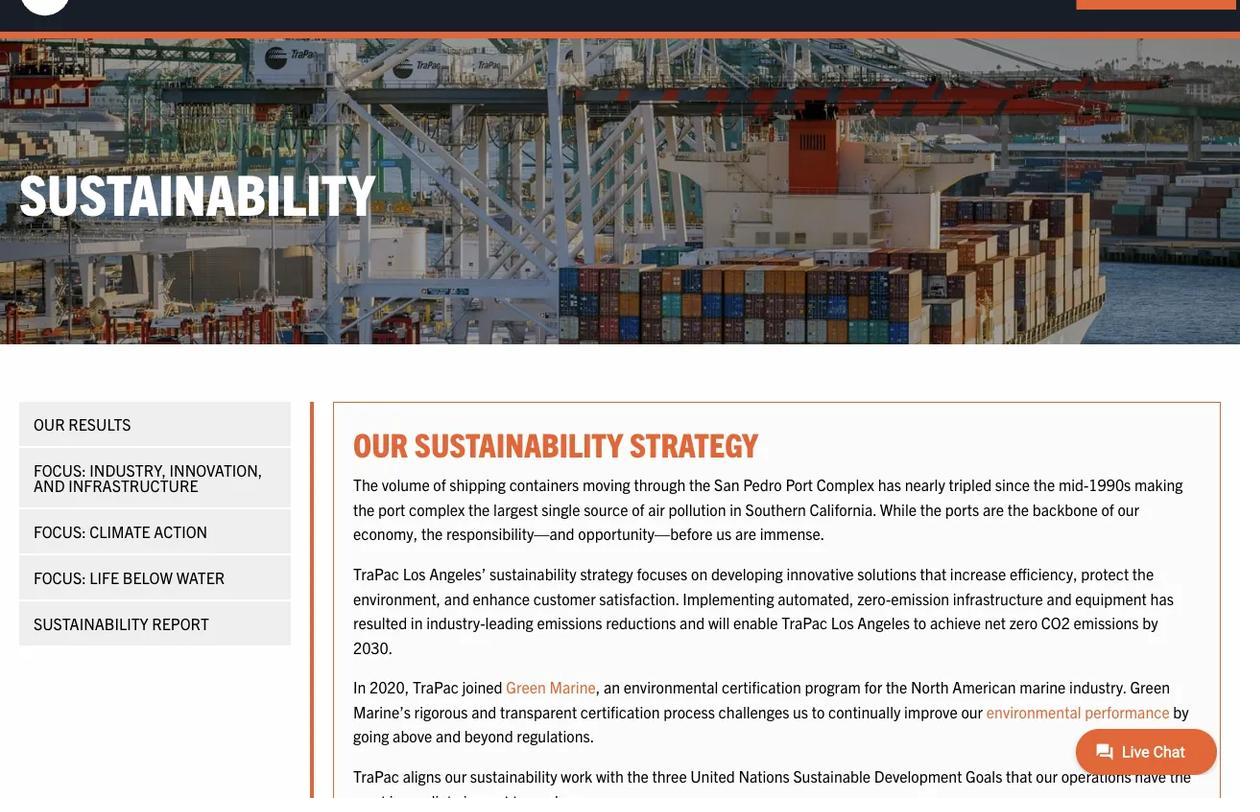 Task type: vqa. For each thing, say whether or not it's contained in the screenshot.
"Read" link related to OAK- Terminal adds to Green Marine Program
no



Task type: describe. For each thing, give the bounding box(es) containing it.
challenges
[[719, 703, 790, 722]]

1 horizontal spatial environmental
[[987, 703, 1082, 722]]

focus: for focus: life below water
[[34, 569, 86, 588]]

our sustainability strategy
[[353, 423, 758, 464]]

automated,
[[778, 589, 854, 608]]

making
[[1135, 475, 1184, 494]]

results
[[69, 415, 131, 434]]

joined
[[462, 678, 503, 697]]

immediate
[[390, 792, 460, 799]]

focus: life below water
[[34, 569, 225, 588]]

most
[[353, 792, 386, 799]]

marine
[[1020, 678, 1066, 697]]

that inside the trapac aligns our sustainability work with the three united nations sustainable development goals that our operations have the most immediate impact towards.
[[1006, 767, 1033, 786]]

three
[[652, 767, 687, 786]]

moving
[[583, 475, 631, 494]]

while
[[880, 500, 917, 519]]

and inside , an environmental certification program for the north american marine industry.  green marine's rigorous and transparent certification process challenges us to continually improve our
[[472, 703, 497, 722]]

american
[[953, 678, 1017, 697]]

satisfaction.
[[600, 589, 679, 608]]

2 horizontal spatial of
[[1102, 500, 1115, 519]]

2030.
[[353, 638, 393, 657]]

the down the
[[353, 500, 375, 519]]

the up pollution
[[689, 475, 711, 494]]

1 vertical spatial los
[[831, 613, 854, 633]]

with
[[596, 767, 624, 786]]

trapac los angeles' sustainability strategy focuses on developing innovative solutions that increase efficiency, protect the environment, and enhance customer satisfaction. implementing automated, zero-emission infrastructure and equipment has resulted in industry-leading emissions reductions and will enable trapac los angeles to achieve net zero co2 emissions by 2030.
[[353, 564, 1174, 657]]

nearly
[[905, 475, 946, 494]]

our inside the volume of shipping containers moving through the san pedro port complex has nearly tripled since the mid-1990s making the port complex the largest single source of air pollution in southern california. while the ports are the backbone of our economy, the responsibility—and opportunity—before us are immense.
[[1118, 500, 1140, 519]]

trapac up the rigorous
[[413, 678, 459, 697]]

enable
[[734, 613, 778, 633]]

our results
[[34, 415, 131, 434]]

towards.
[[513, 792, 570, 799]]

us inside the volume of shipping containers moving through the san pedro port complex has nearly tripled since the mid-1990s making the port complex the largest single source of air pollution in southern california. while the ports are the backbone of our economy, the responsibility—and opportunity—before us are immense.
[[717, 524, 732, 544]]

environmental performance
[[987, 703, 1170, 722]]

net
[[985, 613, 1006, 633]]

1 green from the left
[[506, 678, 546, 697]]

and inside 'by going above and beyond regulations.'
[[436, 727, 461, 746]]

focus: climate action
[[34, 523, 208, 542]]

marine's
[[353, 703, 411, 722]]

that inside trapac los angeles' sustainability strategy focuses on developing innovative solutions that increase efficiency, protect the environment, and enhance customer satisfaction. implementing automated, zero-emission infrastructure and equipment has resulted in industry-leading emissions reductions and will enable trapac los angeles to achieve net zero co2 emissions by 2030.
[[920, 564, 947, 584]]

southern
[[746, 500, 806, 519]]

our for our results
[[34, 415, 65, 434]]

report
[[152, 615, 209, 634]]

, an environmental certification program for the north american marine industry.  green marine's rigorous and transparent certification process challenges us to continually improve our
[[353, 678, 1171, 722]]

reductions
[[606, 613, 676, 633]]

resulted
[[353, 613, 407, 633]]

backbone
[[1033, 500, 1098, 519]]

green inside , an environmental certification program for the north american marine industry.  green marine's rigorous and transparent certification process challenges us to continually improve our
[[1131, 678, 1171, 697]]

north
[[911, 678, 949, 697]]

has inside trapac los angeles' sustainability strategy focuses on developing innovative solutions that increase efficiency, protect the environment, and enhance customer satisfaction. implementing automated, zero-emission infrastructure and equipment has resulted in industry-leading emissions reductions and will enable trapac los angeles to achieve net zero co2 emissions by 2030.
[[1151, 589, 1174, 608]]

infrastructure
[[953, 589, 1044, 608]]

the
[[353, 475, 378, 494]]

and up co2
[[1047, 589, 1072, 608]]

port
[[786, 475, 813, 494]]

source
[[584, 500, 629, 519]]

1990s
[[1089, 475, 1131, 494]]

the right have
[[1170, 767, 1192, 786]]

focus: industry, innovation, and infrastructure link
[[19, 449, 291, 508]]

operations
[[1062, 767, 1132, 786]]

goals
[[966, 767, 1003, 786]]

for
[[865, 678, 883, 697]]

marine
[[550, 678, 596, 697]]

largest
[[494, 500, 538, 519]]

industry,
[[90, 461, 166, 480]]

enhance
[[473, 589, 530, 608]]

to inside , an environmental certification program for the north american marine industry.  green marine's rigorous and transparent certification process challenges us to continually improve our
[[812, 703, 825, 722]]

us inside , an environmental certification program for the north american marine industry.  green marine's rigorous and transparent certification process challenges us to continually improve our
[[793, 703, 809, 722]]

customer
[[534, 589, 596, 608]]

the left the mid-
[[1034, 475, 1056, 494]]

our results link
[[19, 403, 291, 447]]

and
[[34, 476, 65, 496]]

the right with
[[627, 767, 649, 786]]

the volume of shipping containers moving through the san pedro port complex has nearly tripled since the mid-1990s making the port complex the largest single source of air pollution in southern california. while the ports are the backbone of our economy, the responsibility—and opportunity—before us are immense.
[[353, 475, 1184, 544]]

in 2020, trapac joined green marine
[[353, 678, 596, 697]]

the inside trapac los angeles' sustainability strategy focuses on developing innovative solutions that increase efficiency, protect the environment, and enhance customer satisfaction. implementing automated, zero-emission infrastructure and equipment has resulted in industry-leading emissions reductions and will enable trapac los angeles to achieve net zero co2 emissions by 2030.
[[1133, 564, 1154, 584]]

to inside trapac los angeles' sustainability strategy focuses on developing innovative solutions that increase efficiency, protect the environment, and enhance customer satisfaction. implementing automated, zero-emission infrastructure and equipment has resulted in industry-leading emissions reductions and will enable trapac los angeles to achieve net zero co2 emissions by 2030.
[[914, 613, 927, 633]]

program
[[805, 678, 861, 697]]

focus: climate action link
[[19, 510, 291, 554]]

improve
[[905, 703, 958, 722]]

sustainability menu item
[[1077, 0, 1237, 10]]

life
[[90, 569, 119, 588]]

through
[[634, 475, 686, 494]]

mid-
[[1059, 475, 1089, 494]]

sustainability inside sustainability report link
[[34, 615, 148, 634]]

port
[[378, 500, 406, 519]]

co2
[[1042, 613, 1071, 633]]

angeles'
[[429, 564, 486, 584]]

zero-
[[858, 589, 891, 608]]

action
[[154, 523, 208, 542]]

below
[[123, 569, 173, 588]]

strategy
[[580, 564, 634, 584]]

environmental performance link
[[987, 703, 1170, 722]]

united
[[691, 767, 735, 786]]

industry.
[[1070, 678, 1127, 697]]

opportunity—before
[[578, 524, 713, 544]]

service menu item
[[980, 0, 1077, 10]]

0 vertical spatial certification
[[722, 678, 802, 697]]

1 horizontal spatial of
[[632, 500, 645, 519]]



Task type: locate. For each thing, give the bounding box(es) containing it.
0 vertical spatial sustainability
[[415, 423, 623, 464]]

angeles
[[858, 613, 910, 633]]

innovative
[[787, 564, 854, 584]]

corporate image
[[19, 0, 163, 17]]

0 vertical spatial in
[[730, 500, 742, 519]]

1 horizontal spatial emissions
[[1074, 613, 1139, 633]]

performance
[[1085, 703, 1170, 722]]

1 vertical spatial environmental
[[987, 703, 1082, 722]]

by right performance
[[1174, 703, 1190, 722]]

an
[[604, 678, 620, 697]]

water
[[176, 569, 225, 588]]

sustainability down life
[[34, 615, 148, 634]]

innovation,
[[170, 461, 262, 480]]

sustainability inside trapac los angeles' sustainability strategy focuses on developing innovative solutions that increase efficiency, protect the environment, and enhance customer satisfaction. implementing automated, zero-emission infrastructure and equipment has resulted in industry-leading emissions reductions and will enable trapac los angeles to achieve net zero co2 emissions by 2030.
[[490, 564, 577, 584]]

above
[[393, 727, 432, 746]]

3 focus: from the top
[[34, 569, 86, 588]]

1 horizontal spatial in
[[730, 500, 742, 519]]

efficiency,
[[1010, 564, 1078, 584]]

emissions down equipment
[[1074, 613, 1139, 633]]

tripled
[[949, 475, 992, 494]]

2 emissions from the left
[[1074, 613, 1139, 633]]

has up while
[[878, 475, 902, 494]]

1 horizontal spatial los
[[831, 613, 854, 633]]

1 horizontal spatial us
[[793, 703, 809, 722]]

impact
[[464, 792, 510, 799]]

1 horizontal spatial sustainability
[[415, 423, 623, 464]]

0 horizontal spatial has
[[878, 475, 902, 494]]

shipping
[[450, 475, 506, 494]]

focus: for focus: industry, innovation, and infrastructure
[[34, 461, 86, 480]]

trapac down automated,
[[782, 613, 828, 633]]

0 horizontal spatial that
[[920, 564, 947, 584]]

sustainability for our
[[470, 767, 557, 786]]

our inside 'link'
[[34, 415, 65, 434]]

environmental
[[624, 678, 719, 697], [987, 703, 1082, 722]]

immense.
[[760, 524, 825, 544]]

of down 1990s
[[1102, 500, 1115, 519]]

the down shipping
[[469, 500, 490, 519]]

focus: for focus: climate action
[[34, 523, 86, 542]]

us down program
[[793, 703, 809, 722]]

complex
[[409, 500, 465, 519]]

has right equipment
[[1151, 589, 1174, 608]]

1 focus: from the top
[[34, 461, 86, 480]]

0 horizontal spatial us
[[717, 524, 732, 544]]

0 horizontal spatial certification
[[581, 703, 660, 722]]

by going above and beyond regulations.
[[353, 703, 1190, 746]]

in inside the volume of shipping containers moving through the san pedro port complex has nearly tripled since the mid-1990s making the port complex the largest single source of air pollution in southern california. while the ports are the backbone of our economy, the responsibility—and opportunity—before us are immense.
[[730, 500, 742, 519]]

to down program
[[812, 703, 825, 722]]

by inside trapac los angeles' sustainability strategy focuses on developing innovative solutions that increase efficiency, protect the environment, and enhance customer satisfaction. implementing automated, zero-emission infrastructure and equipment has resulted in industry-leading emissions reductions and will enable trapac los angeles to achieve net zero co2 emissions by 2030.
[[1143, 613, 1159, 633]]

volume
[[382, 475, 430, 494]]

and left will
[[680, 613, 705, 633]]

are right ports at the bottom
[[983, 500, 1004, 519]]

going
[[353, 727, 389, 746]]

sustainability inside the trapac aligns our sustainability work with the three united nations sustainable development goals that our operations have the most immediate impact towards.
[[470, 767, 557, 786]]

has inside the volume of shipping containers moving through the san pedro port complex has nearly tripled since the mid-1990s making the port complex the largest single source of air pollution in southern california. while the ports are the backbone of our economy, the responsibility—and opportunity—before us are immense.
[[878, 475, 902, 494]]

climate
[[90, 523, 150, 542]]

,
[[596, 678, 600, 697]]

by inside 'by going above and beyond regulations.'
[[1174, 703, 1190, 722]]

sustainability for angeles'
[[490, 564, 577, 584]]

containers
[[510, 475, 579, 494]]

0 vertical spatial are
[[983, 500, 1004, 519]]

0 horizontal spatial are
[[735, 524, 757, 544]]

our up the
[[353, 423, 408, 464]]

achieve
[[930, 613, 981, 633]]

certification up challenges
[[722, 678, 802, 697]]

1 vertical spatial in
[[411, 613, 423, 633]]

trapac up environment,
[[353, 564, 399, 584]]

0 vertical spatial environmental
[[624, 678, 719, 697]]

air
[[648, 500, 665, 519]]

industry-
[[426, 613, 485, 633]]

complex
[[817, 475, 875, 494]]

0 horizontal spatial to
[[812, 703, 825, 722]]

california.
[[810, 500, 877, 519]]

1 horizontal spatial are
[[983, 500, 1004, 519]]

since
[[996, 475, 1031, 494]]

has
[[878, 475, 902, 494], [1151, 589, 1174, 608]]

and down joined
[[472, 703, 497, 722]]

trapac up the most
[[353, 767, 399, 786]]

0 horizontal spatial emissions
[[537, 613, 603, 633]]

are
[[983, 500, 1004, 519], [735, 524, 757, 544]]

0 vertical spatial us
[[717, 524, 732, 544]]

trapac aligns our sustainability work with the three united nations sustainable development goals that our operations have the most immediate impact towards.
[[353, 767, 1192, 799]]

of
[[433, 475, 446, 494], [632, 500, 645, 519], [1102, 500, 1115, 519]]

2 focus: from the top
[[34, 523, 86, 542]]

our left results
[[34, 415, 65, 434]]

1 vertical spatial to
[[812, 703, 825, 722]]

1 vertical spatial sustainability
[[470, 767, 557, 786]]

1 vertical spatial by
[[1174, 703, 1190, 722]]

will
[[709, 613, 730, 633]]

to
[[914, 613, 927, 633], [812, 703, 825, 722]]

0 horizontal spatial environmental
[[624, 678, 719, 697]]

rigorous
[[414, 703, 468, 722]]

the right for
[[886, 678, 908, 697]]

0 horizontal spatial of
[[433, 475, 446, 494]]

the down since
[[1008, 500, 1029, 519]]

work
[[561, 767, 593, 786]]

and down angeles'
[[444, 589, 469, 608]]

1 horizontal spatial by
[[1174, 703, 1190, 722]]

of left "air" on the right bottom of the page
[[632, 500, 645, 519]]

certification down an
[[581, 703, 660, 722]]

beyond
[[465, 727, 513, 746]]

1 vertical spatial has
[[1151, 589, 1174, 608]]

1 horizontal spatial certification
[[722, 678, 802, 697]]

0 horizontal spatial los
[[403, 564, 426, 584]]

environmental up process at the right bottom of the page
[[624, 678, 719, 697]]

2 green from the left
[[1131, 678, 1171, 697]]

emissions down customer
[[537, 613, 603, 633]]

1 vertical spatial us
[[793, 703, 809, 722]]

1 horizontal spatial has
[[1151, 589, 1174, 608]]

strategy
[[630, 423, 758, 464]]

the down nearly
[[921, 500, 942, 519]]

0 vertical spatial los
[[403, 564, 426, 584]]

in down environment,
[[411, 613, 423, 633]]

focus: industry, innovation, and infrastructure
[[34, 461, 262, 496]]

2 vertical spatial focus:
[[34, 569, 86, 588]]

green marine link
[[506, 678, 596, 697]]

sustainability up impact
[[470, 767, 557, 786]]

emission
[[891, 589, 950, 608]]

the inside , an environmental certification program for the north american marine industry.  green marine's rigorous and transparent certification process challenges us to continually improve our
[[886, 678, 908, 697]]

aligns
[[403, 767, 442, 786]]

the
[[689, 475, 711, 494], [1034, 475, 1056, 494], [353, 500, 375, 519], [469, 500, 490, 519], [921, 500, 942, 519], [1008, 500, 1029, 519], [421, 524, 443, 544], [1133, 564, 1154, 584], [886, 678, 908, 697], [627, 767, 649, 786], [1170, 767, 1192, 786]]

0 horizontal spatial by
[[1143, 613, 1159, 633]]

sustainable
[[794, 767, 871, 786]]

single
[[542, 500, 580, 519]]

of up complex
[[433, 475, 446, 494]]

0 vertical spatial to
[[914, 613, 927, 633]]

trapac inside the trapac aligns our sustainability work with the three united nations sustainable development goals that our operations have the most immediate impact towards.
[[353, 767, 399, 786]]

environmental down marine
[[987, 703, 1082, 722]]

sustainability
[[19, 156, 375, 226]]

1 emissions from the left
[[537, 613, 603, 633]]

are down 'southern'
[[735, 524, 757, 544]]

our inside , an environmental certification program for the north american marine industry.  green marine's rigorous and transparent certification process challenges us to continually improve our
[[962, 703, 983, 722]]

to down emission
[[914, 613, 927, 633]]

green
[[506, 678, 546, 697], [1131, 678, 1171, 697]]

sustainability report link
[[19, 602, 291, 646]]

leading
[[485, 613, 534, 633]]

in inside trapac los angeles' sustainability strategy focuses on developing innovative solutions that increase efficiency, protect the environment, and enhance customer satisfaction. implementing automated, zero-emission infrastructure and equipment has resulted in industry-leading emissions reductions and will enable trapac los angeles to achieve net zero co2 emissions by 2030.
[[411, 613, 423, 633]]

on
[[691, 564, 708, 584]]

environment,
[[353, 589, 441, 608]]

the down complex
[[421, 524, 443, 544]]

in down san in the bottom of the page
[[730, 500, 742, 519]]

1 vertical spatial that
[[1006, 767, 1033, 786]]

focus: down 'our results'
[[34, 461, 86, 480]]

1 vertical spatial focus:
[[34, 523, 86, 542]]

1 horizontal spatial to
[[914, 613, 927, 633]]

by down equipment
[[1143, 613, 1159, 633]]

development
[[875, 767, 963, 786]]

focus: down and
[[34, 523, 86, 542]]

and down the rigorous
[[436, 727, 461, 746]]

0 vertical spatial sustainability
[[490, 564, 577, 584]]

focus: left life
[[34, 569, 86, 588]]

infrastructure
[[68, 476, 198, 496]]

0 vertical spatial has
[[878, 475, 902, 494]]

us down pollution
[[717, 524, 732, 544]]

our left the operations
[[1036, 767, 1058, 786]]

economy,
[[353, 524, 418, 544]]

green up 'transparent'
[[506, 678, 546, 697]]

0 horizontal spatial green
[[506, 678, 546, 697]]

0 horizontal spatial sustainability
[[34, 615, 148, 634]]

in
[[730, 500, 742, 519], [411, 613, 423, 633]]

environmental inside , an environmental certification program for the north american marine industry.  green marine's rigorous and transparent certification process challenges us to continually improve our
[[624, 678, 719, 697]]

that right goals
[[1006, 767, 1033, 786]]

responsibility—and
[[446, 524, 575, 544]]

our for our sustainability strategy
[[353, 423, 408, 464]]

green up performance
[[1131, 678, 1171, 697]]

0 horizontal spatial in
[[411, 613, 423, 633]]

focus: life below water link
[[19, 556, 291, 600]]

1 horizontal spatial that
[[1006, 767, 1033, 786]]

focus:
[[34, 461, 86, 480], [34, 523, 86, 542], [34, 569, 86, 588]]

1 horizontal spatial green
[[1131, 678, 1171, 697]]

that up emission
[[920, 564, 947, 584]]

equipment
[[1076, 589, 1147, 608]]

the right protect
[[1133, 564, 1154, 584]]

1 vertical spatial are
[[735, 524, 757, 544]]

los down automated,
[[831, 613, 854, 633]]

our right 'aligns' on the left
[[445, 767, 467, 786]]

sustainability
[[415, 423, 623, 464], [34, 615, 148, 634]]

0 vertical spatial by
[[1143, 613, 1159, 633]]

focus: inside focus: industry, innovation, and infrastructure
[[34, 461, 86, 480]]

in
[[353, 678, 366, 697]]

1 vertical spatial certification
[[581, 703, 660, 722]]

regulations.
[[517, 727, 595, 746]]

our down 1990s
[[1118, 500, 1140, 519]]

0 vertical spatial focus:
[[34, 461, 86, 480]]

1 horizontal spatial our
[[353, 423, 408, 464]]

sustainability up customer
[[490, 564, 577, 584]]

us
[[717, 524, 732, 544], [793, 703, 809, 722]]

0 vertical spatial that
[[920, 564, 947, 584]]

0 horizontal spatial our
[[34, 415, 65, 434]]

menu bar
[[889, 0, 1237, 10]]

1 vertical spatial sustainability
[[34, 615, 148, 634]]

our down american
[[962, 703, 983, 722]]

ports
[[946, 500, 980, 519]]

sustainability up containers at left
[[415, 423, 623, 464]]

los up environment,
[[403, 564, 426, 584]]

developing
[[711, 564, 783, 584]]



